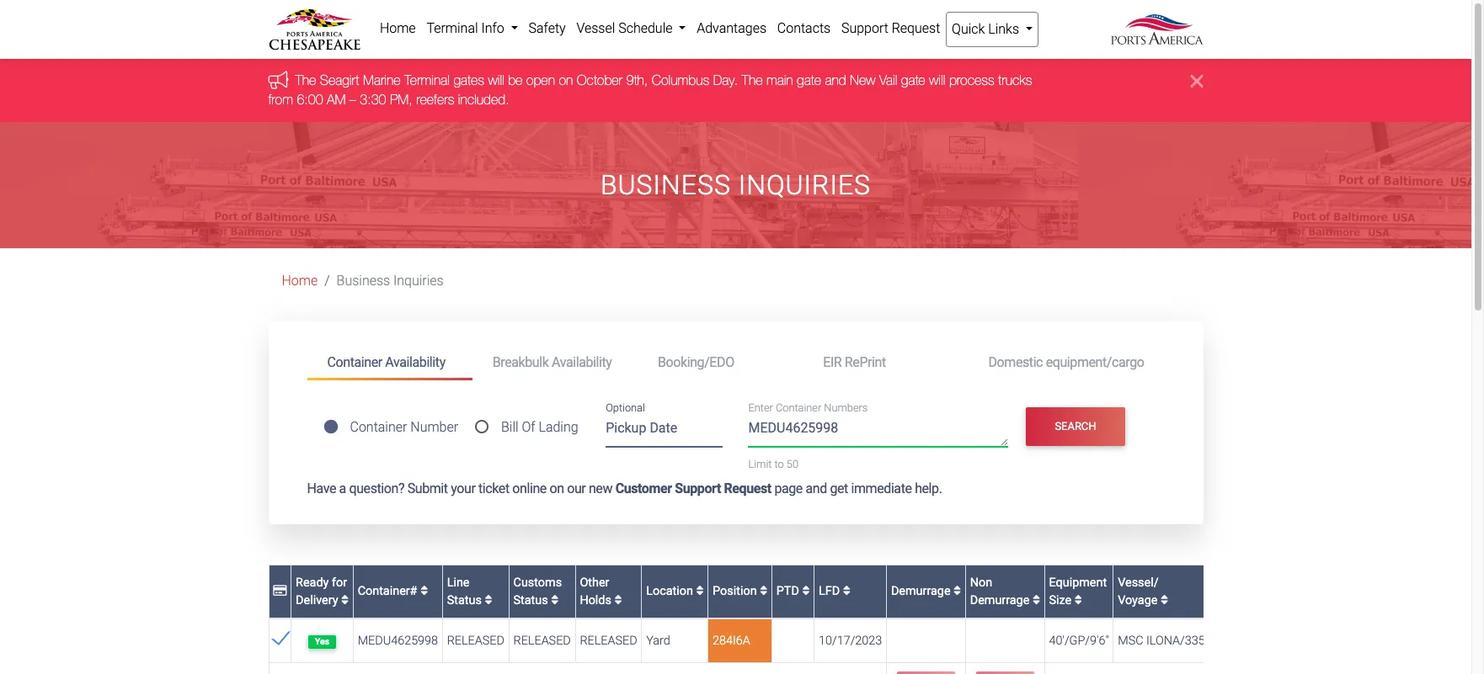 Task type: locate. For each thing, give the bounding box(es) containing it.
demurrage down non
[[970, 594, 1030, 608]]

terminal left info
[[427, 20, 478, 36]]

equipment
[[1049, 576, 1107, 590]]

gate right 'main'
[[797, 73, 821, 88]]

container# link
[[358, 585, 428, 599]]

1 vertical spatial inquiries
[[393, 273, 444, 289]]

terminal up reefers
[[404, 73, 450, 88]]

customs status
[[513, 576, 562, 608]]

process
[[949, 73, 995, 88]]

breakbulk availability
[[493, 354, 612, 370]]

availability for breakbulk availability
[[552, 354, 612, 370]]

sort image right voyage
[[1161, 595, 1168, 607]]

position link
[[713, 585, 768, 599]]

2 availability from the left
[[552, 354, 612, 370]]

1 horizontal spatial the
[[742, 73, 763, 88]]

0 vertical spatial support
[[841, 20, 889, 36]]

quick links link
[[946, 12, 1039, 47]]

availability inside breakbulk availability link
[[552, 354, 612, 370]]

eir reprint
[[823, 354, 886, 370]]

terminal info link
[[421, 12, 523, 45]]

1 horizontal spatial status
[[513, 594, 548, 608]]

support request
[[841, 20, 940, 36]]

close image
[[1191, 71, 1203, 91]]

ilona/335r
[[1146, 634, 1213, 649]]

1 horizontal spatial business inquiries
[[601, 169, 871, 201]]

on left our
[[550, 481, 564, 497]]

home
[[380, 20, 416, 36], [282, 273, 318, 289]]

status inside line status
[[447, 594, 482, 608]]

0 vertical spatial and
[[825, 73, 846, 88]]

your
[[451, 481, 475, 497]]

1 horizontal spatial released
[[513, 634, 571, 649]]

will left be
[[488, 73, 504, 88]]

the seagirt marine terminal gates will be open on october 9th, columbus day. the main gate and new vail gate will process trucks from 6:00 am – 3:30 pm, reefers included. link
[[268, 73, 1032, 107]]

1 vertical spatial home link
[[282, 273, 318, 289]]

non demurrage
[[970, 576, 1033, 608]]

container left number
[[350, 420, 407, 436]]

sort image down customs
[[551, 595, 559, 607]]

1 vertical spatial support
[[675, 481, 721, 497]]

home link
[[374, 12, 421, 45], [282, 273, 318, 289]]

container availability link
[[307, 347, 472, 381]]

location link
[[646, 585, 704, 599]]

number
[[410, 420, 458, 436]]

am
[[327, 92, 346, 107]]

position
[[713, 585, 760, 599]]

1 horizontal spatial inquiries
[[738, 169, 871, 201]]

gate right 'vail'
[[901, 73, 925, 88]]

0 vertical spatial container
[[327, 354, 382, 370]]

1 vertical spatial container
[[776, 402, 822, 415]]

of
[[522, 420, 535, 436]]

for
[[332, 576, 347, 590]]

container for container number
[[350, 420, 407, 436]]

customer
[[615, 481, 672, 497]]

safety
[[529, 20, 566, 36]]

1 horizontal spatial availability
[[552, 354, 612, 370]]

and
[[825, 73, 846, 88], [806, 481, 827, 497]]

0 horizontal spatial gate
[[797, 73, 821, 88]]

limit
[[748, 458, 772, 471]]

1 vertical spatial request
[[724, 481, 771, 497]]

sort image down equipment
[[1075, 595, 1082, 607]]

released down customs status on the bottom
[[513, 634, 571, 649]]

0 horizontal spatial released
[[447, 634, 505, 649]]

availability right breakbulk
[[552, 354, 612, 370]]

numbers
[[824, 402, 868, 415]]

request left quick
[[892, 20, 940, 36]]

ready
[[296, 576, 329, 590]]

1 vertical spatial home
[[282, 273, 318, 289]]

1 vertical spatial business
[[337, 273, 390, 289]]

contacts
[[777, 20, 831, 36]]

breakbulk availability link
[[472, 347, 638, 378]]

1 horizontal spatial business
[[601, 169, 731, 201]]

1 the from the left
[[295, 73, 316, 88]]

container for container availability
[[327, 354, 382, 370]]

booking/edo link
[[638, 347, 803, 378]]

will left process
[[929, 73, 945, 88]]

lading
[[539, 420, 578, 436]]

status inside customs status
[[513, 594, 548, 608]]

sort image right holds
[[614, 595, 622, 607]]

sort image left lfd at the right
[[802, 586, 810, 598]]

0 vertical spatial home
[[380, 20, 416, 36]]

0 horizontal spatial the
[[295, 73, 316, 88]]

day.
[[713, 73, 738, 88]]

container right enter
[[776, 402, 822, 415]]

be
[[508, 73, 523, 88]]

1 vertical spatial business inquiries
[[337, 273, 444, 289]]

availability inside the container availability link
[[385, 354, 445, 370]]

domestic
[[988, 354, 1043, 370]]

released down holds
[[580, 634, 637, 649]]

support up new
[[841, 20, 889, 36]]

2 horizontal spatial released
[[580, 634, 637, 649]]

2 status from the left
[[513, 594, 548, 608]]

on inside the seagirt marine terminal gates will be open on october 9th, columbus day. the main gate and new vail gate will process trucks from 6:00 am – 3:30 pm, reefers included.
[[559, 73, 573, 88]]

medu4625998
[[358, 634, 438, 649]]

1 vertical spatial on
[[550, 481, 564, 497]]

bill of lading
[[501, 420, 578, 436]]

sort image inside position link
[[760, 586, 768, 598]]

0 horizontal spatial will
[[488, 73, 504, 88]]

eir
[[823, 354, 842, 370]]

status down customs
[[513, 594, 548, 608]]

sort image
[[420, 586, 428, 598], [802, 586, 810, 598], [341, 595, 349, 607], [551, 595, 559, 607], [614, 595, 622, 607], [1161, 595, 1168, 607]]

msc ilona/335r
[[1118, 634, 1213, 649]]

have a question? submit your ticket online on our new customer support request page and get immediate help.
[[307, 481, 942, 497]]

ticket
[[478, 481, 509, 497]]

on
[[559, 73, 573, 88], [550, 481, 564, 497]]

request down the limit
[[724, 481, 771, 497]]

demurrage left non
[[891, 585, 954, 599]]

sort image left position
[[696, 586, 704, 598]]

1 released from the left
[[447, 634, 505, 649]]

0 horizontal spatial demurrage
[[891, 585, 954, 599]]

ptd link
[[776, 585, 810, 599]]

container
[[327, 354, 382, 370], [776, 402, 822, 415], [350, 420, 407, 436]]

the up 6:00
[[295, 73, 316, 88]]

request
[[892, 20, 940, 36], [724, 481, 771, 497]]

1 horizontal spatial gate
[[901, 73, 925, 88]]

1 horizontal spatial home
[[380, 20, 416, 36]]

seagirt
[[320, 73, 359, 88]]

sort image left line
[[420, 586, 428, 598]]

line
[[447, 576, 470, 590]]

0 vertical spatial inquiries
[[738, 169, 871, 201]]

msc
[[1118, 634, 1144, 649]]

other
[[580, 576, 609, 590]]

10/17/2023
[[819, 634, 882, 649]]

container up the container number
[[327, 354, 382, 370]]

1 availability from the left
[[385, 354, 445, 370]]

the right day.
[[742, 73, 763, 88]]

0 horizontal spatial status
[[447, 594, 482, 608]]

0 vertical spatial home link
[[374, 12, 421, 45]]

lfd link
[[819, 585, 851, 599]]

Optional text field
[[606, 414, 723, 448]]

0 vertical spatial on
[[559, 73, 573, 88]]

released down line status
[[447, 634, 505, 649]]

1 status from the left
[[447, 594, 482, 608]]

1 vertical spatial terminal
[[404, 73, 450, 88]]

on right open
[[559, 73, 573, 88]]

sort image down for
[[341, 595, 349, 607]]

sort image inside the "ptd" link
[[802, 586, 810, 598]]

sort image left non
[[954, 586, 961, 598]]

terminal inside the seagirt marine terminal gates will be open on october 9th, columbus day. the main gate and new vail gate will process trucks from 6:00 am – 3:30 pm, reefers included.
[[404, 73, 450, 88]]

sort image left ptd
[[760, 586, 768, 598]]

limit to 50
[[748, 458, 799, 471]]

1 vertical spatial and
[[806, 481, 827, 497]]

0 horizontal spatial availability
[[385, 354, 445, 370]]

1 horizontal spatial will
[[929, 73, 945, 88]]

1 will from the left
[[488, 73, 504, 88]]

support right customer
[[675, 481, 721, 497]]

get
[[830, 481, 848, 497]]

0 horizontal spatial home
[[282, 273, 318, 289]]

container number
[[350, 420, 458, 436]]

sort image left customs status on the bottom
[[485, 595, 492, 607]]

demurrage
[[891, 585, 954, 599], [970, 594, 1030, 608]]

gate
[[797, 73, 821, 88], [901, 73, 925, 88]]

released
[[447, 634, 505, 649], [513, 634, 571, 649], [580, 634, 637, 649]]

and left get
[[806, 481, 827, 497]]

0 horizontal spatial business inquiries
[[337, 273, 444, 289]]

inquiries
[[738, 169, 871, 201], [393, 273, 444, 289]]

info
[[481, 20, 504, 36]]

2 vertical spatial container
[[350, 420, 407, 436]]

1 horizontal spatial demurrage
[[970, 594, 1030, 608]]

availability up the container number
[[385, 354, 445, 370]]

the seagirt marine terminal gates will be open on october 9th, columbus day. the main gate and new vail gate will process trucks from 6:00 am – 3:30 pm, reefers included. alert
[[0, 58, 1472, 122]]

0 vertical spatial business
[[601, 169, 731, 201]]

0 horizontal spatial home link
[[282, 273, 318, 289]]

a
[[339, 481, 346, 497]]

vessel schedule
[[577, 20, 676, 36]]

1 horizontal spatial support
[[841, 20, 889, 36]]

0 horizontal spatial request
[[724, 481, 771, 497]]

status down line
[[447, 594, 482, 608]]

availability
[[385, 354, 445, 370], [552, 354, 612, 370]]

columbus
[[652, 73, 709, 88]]

have
[[307, 481, 336, 497]]

yes
[[315, 637, 330, 648]]

quick links
[[952, 21, 1023, 37]]

2 gate from the left
[[901, 73, 925, 88]]

1 horizontal spatial request
[[892, 20, 940, 36]]

container#
[[358, 585, 420, 599]]

and left new
[[825, 73, 846, 88]]

sort image up the 10/17/2023
[[843, 586, 851, 598]]

will
[[488, 73, 504, 88], [929, 73, 945, 88]]

sort image
[[696, 586, 704, 598], [760, 586, 768, 598], [843, 586, 851, 598], [954, 586, 961, 598], [485, 595, 492, 607], [1033, 595, 1040, 607], [1075, 595, 1082, 607]]

284i6a
[[713, 634, 750, 649]]

–
[[349, 92, 356, 107]]

business
[[601, 169, 731, 201], [337, 273, 390, 289]]



Task type: describe. For each thing, give the bounding box(es) containing it.
50
[[787, 458, 799, 471]]

0 vertical spatial request
[[892, 20, 940, 36]]

2 the from the left
[[742, 73, 763, 88]]

ready for delivery
[[296, 576, 347, 608]]

enter
[[748, 402, 773, 415]]

quick
[[952, 21, 985, 37]]

schedule
[[618, 20, 673, 36]]

credit card image
[[273, 586, 287, 598]]

equipment size
[[1049, 576, 1107, 608]]

0 horizontal spatial inquiries
[[393, 273, 444, 289]]

advantages link
[[691, 12, 772, 45]]

3:30
[[360, 92, 386, 107]]

2 will from the left
[[929, 73, 945, 88]]

home for the leftmost home link
[[282, 273, 318, 289]]

enter container numbers
[[748, 402, 868, 415]]

eir reprint link
[[803, 347, 968, 378]]

holds
[[580, 594, 611, 608]]

sort image inside container# link
[[420, 586, 428, 598]]

2 released from the left
[[513, 634, 571, 649]]

customer support request link
[[615, 481, 771, 497]]

sort image for ready for
[[341, 595, 349, 607]]

immediate
[[851, 481, 912, 497]]

sort image inside location "link"
[[696, 586, 704, 598]]

bullhorn image
[[268, 71, 295, 89]]

included.
[[458, 92, 509, 107]]

contacts link
[[772, 12, 836, 45]]

0 horizontal spatial business
[[337, 273, 390, 289]]

3 released from the left
[[580, 634, 637, 649]]

bill
[[501, 420, 519, 436]]

vail
[[879, 73, 897, 88]]

booking/edo
[[658, 354, 734, 370]]

status for line
[[447, 594, 482, 608]]

safety link
[[523, 12, 571, 45]]

gates
[[454, 73, 484, 88]]

40'/gp/9'6"
[[1049, 634, 1109, 649]]

domestic equipment/cargo
[[988, 354, 1144, 370]]

line status
[[447, 576, 485, 608]]

sort image inside demurrage link
[[954, 586, 961, 598]]

search
[[1055, 421, 1096, 433]]

breakbulk
[[493, 354, 549, 370]]

0 vertical spatial business inquiries
[[601, 169, 871, 201]]

container availability
[[327, 354, 445, 370]]

vessel/
[[1118, 576, 1159, 590]]

marine
[[363, 73, 401, 88]]

ptd
[[776, 585, 802, 599]]

vessel/ voyage
[[1118, 576, 1161, 608]]

1 gate from the left
[[797, 73, 821, 88]]

yard
[[646, 634, 670, 649]]

and inside the seagirt marine terminal gates will be open on october 9th, columbus day. the main gate and new vail gate will process trucks from 6:00 am – 3:30 pm, reefers included.
[[825, 73, 846, 88]]

0 vertical spatial terminal
[[427, 20, 478, 36]]

size
[[1049, 594, 1072, 608]]

pm,
[[390, 92, 413, 107]]

sort image for customs
[[551, 595, 559, 607]]

sort image for vessel/
[[1161, 595, 1168, 607]]

to
[[775, 458, 784, 471]]

location
[[646, 585, 696, 599]]

support request link
[[836, 12, 946, 45]]

question?
[[349, 481, 404, 497]]

voyage
[[1118, 594, 1158, 608]]

other holds
[[580, 576, 614, 608]]

reprint
[[845, 354, 886, 370]]

6:00
[[297, 92, 323, 107]]

customs
[[513, 576, 562, 590]]

vessel schedule link
[[571, 12, 691, 45]]

Enter Container Numbers text field
[[748, 418, 1008, 447]]

availability for container availability
[[385, 354, 445, 370]]

trucks
[[998, 73, 1032, 88]]

optional
[[606, 402, 645, 415]]

status for customs
[[513, 594, 548, 608]]

demurrage link
[[891, 585, 961, 599]]

the seagirt marine terminal gates will be open on october 9th, columbus day. the main gate and new vail gate will process trucks from 6:00 am – 3:30 pm, reefers included.
[[268, 73, 1032, 107]]

sort image inside lfd 'link'
[[843, 586, 851, 598]]

home for home link to the right
[[380, 20, 416, 36]]

october
[[577, 73, 623, 88]]

open
[[526, 73, 555, 88]]

submit
[[407, 481, 448, 497]]

demurrage inside non demurrage
[[970, 594, 1030, 608]]

lfd
[[819, 585, 843, 599]]

0 horizontal spatial support
[[675, 481, 721, 497]]

sort image left size
[[1033, 595, 1040, 607]]

new
[[850, 73, 876, 88]]

page
[[774, 481, 803, 497]]

new
[[589, 481, 612, 497]]

equipment/cargo
[[1046, 354, 1144, 370]]

sort image for other
[[614, 595, 622, 607]]

domestic equipment/cargo link
[[968, 347, 1165, 378]]

online
[[512, 481, 547, 497]]

help.
[[915, 481, 942, 497]]

1 horizontal spatial home link
[[374, 12, 421, 45]]

from
[[268, 92, 293, 107]]

main
[[766, 73, 793, 88]]

our
[[567, 481, 586, 497]]

links
[[988, 21, 1019, 37]]

delivery
[[296, 594, 338, 608]]

advantages
[[697, 20, 767, 36]]

search button
[[1026, 408, 1125, 447]]

terminal info
[[427, 20, 508, 36]]



Task type: vqa. For each thing, say whether or not it's contained in the screenshot.


